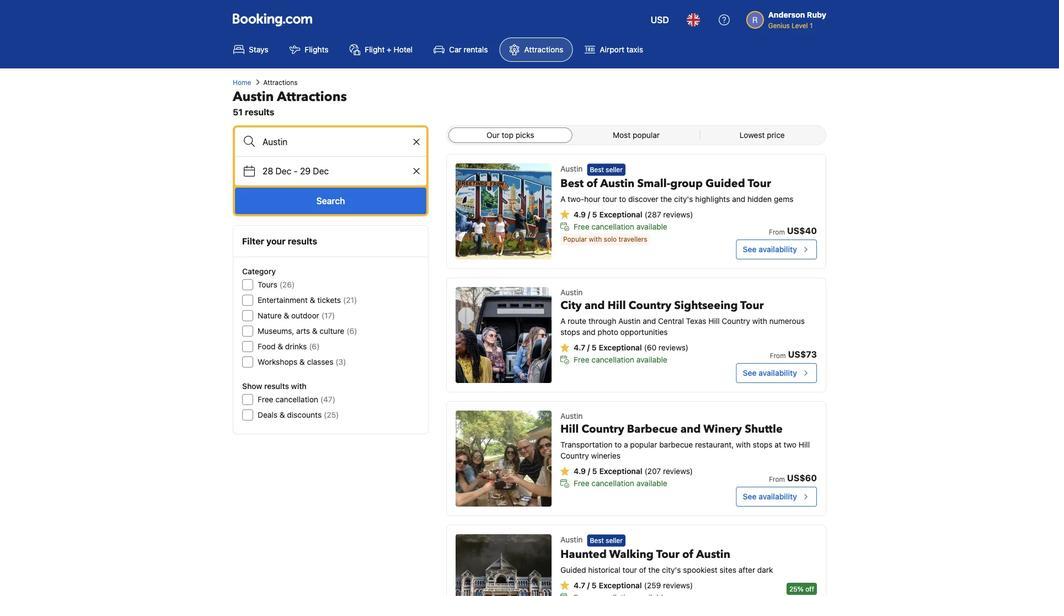 Task type: describe. For each thing, give the bounding box(es) containing it.
picks
[[516, 131, 535, 140]]

availability for best of austin small-group guided tour
[[759, 245, 798, 254]]

classes
[[307, 357, 334, 366]]

solo
[[604, 235, 617, 243]]

lowest
[[740, 131, 765, 140]]

free cancellation (47)
[[258, 395, 336, 404]]

shuttle
[[745, 422, 783, 437]]

best for haunted
[[590, 537, 604, 544]]

from us$60
[[769, 473, 817, 483]]

arts
[[296, 326, 310, 336]]

tour inside "haunted walking tour of austin guided historical tour of the city's spookiest sites after dark"
[[623, 565, 637, 574]]

reviews) for country
[[659, 343, 689, 352]]

4.7 / 5 exceptional (259 reviews)
[[574, 581, 693, 590]]

free up the 'deals'
[[258, 395, 274, 404]]

price
[[767, 131, 785, 140]]

a for best of austin small-group guided tour
[[561, 194, 566, 203]]

free for of
[[574, 222, 590, 231]]

and up "through"
[[585, 298, 605, 313]]

car
[[449, 45, 462, 54]]

hill up "through"
[[608, 298, 626, 313]]

entertainment
[[258, 296, 308, 305]]

haunted
[[561, 547, 607, 562]]

tickets
[[318, 296, 341, 305]]

hill up the transportation
[[561, 422, 579, 437]]

5 for city
[[592, 343, 597, 352]]

off
[[806, 585, 815, 593]]

gems
[[774, 194, 794, 203]]

2 dec from the left
[[313, 166, 329, 176]]

free cancellation available for barbecue
[[574, 479, 668, 488]]

see availability for hill country barbecue and winery shuttle
[[743, 492, 798, 501]]

stays
[[249, 45, 268, 54]]

& for tickets
[[310, 296, 315, 305]]

spookiest
[[684, 565, 718, 574]]

food & drinks (6)
[[258, 342, 320, 351]]

guided for historical
[[561, 565, 586, 574]]

restaurant,
[[695, 440, 734, 449]]

most popular
[[613, 131, 660, 140]]

Where are you going? search field
[[235, 127, 427, 156]]

& for outdoor
[[284, 311, 289, 320]]

see for winery
[[743, 492, 757, 501]]

25% off
[[790, 585, 815, 593]]

best inside best of austin small-group guided tour a two-hour tour to discover the city's highlights and hidden gems
[[561, 176, 584, 191]]

& right arts
[[312, 326, 318, 336]]

austin hill country barbecue and winery shuttle transportation to a popular barbecue restaurant, with stops at two hill country wineries
[[561, 411, 810, 460]]

& for drinks
[[278, 342, 283, 351]]

best of austin small-group guided tour a two-hour tour to discover the city's highlights and hidden gems
[[561, 176, 794, 203]]

our
[[487, 131, 500, 140]]

opportunities
[[621, 328, 668, 337]]

highlights
[[696, 194, 730, 203]]

austin attractions 51 results
[[233, 87, 347, 117]]

city and hill country sightseeing tour image
[[456, 287, 552, 383]]

historical
[[588, 565, 621, 574]]

austin up 'haunted'
[[561, 535, 583, 544]]

most
[[613, 131, 631, 140]]

barbecue
[[660, 440, 693, 449]]

28
[[263, 166, 273, 176]]

exceptional for austin
[[600, 210, 643, 219]]

us$60
[[788, 473, 817, 483]]

austin inside "haunted walking tour of austin guided historical tour of the city's spookiest sites after dark"
[[697, 547, 731, 562]]

barbecue
[[627, 422, 678, 437]]

+
[[387, 45, 392, 54]]

drinks
[[285, 342, 307, 351]]

central
[[658, 317, 684, 326]]

seller for of
[[606, 166, 623, 173]]

car rentals link
[[424, 38, 498, 62]]

discounts
[[287, 410, 322, 419]]

0 vertical spatial (6)
[[347, 326, 357, 336]]

country up central on the bottom of the page
[[629, 298, 672, 313]]

free for hill
[[574, 479, 590, 488]]

(259
[[644, 581, 661, 590]]

the inside best of austin small-group guided tour a two-hour tour to discover the city's highlights and hidden gems
[[661, 194, 672, 203]]

city's inside "haunted walking tour of austin guided historical tour of the city's spookiest sites after dark"
[[662, 565, 681, 574]]

usd
[[651, 15, 669, 25]]

free for city
[[574, 355, 590, 364]]

to inside austin hill country barbecue and winery shuttle transportation to a popular barbecue restaurant, with stops at two hill country wineries
[[615, 440, 622, 449]]

airport taxis link
[[575, 38, 653, 62]]

top
[[502, 131, 514, 140]]

airport
[[600, 45, 625, 54]]

transportation
[[561, 440, 613, 449]]

see for guided
[[743, 245, 757, 254]]

tour for city and hill country sightseeing tour
[[741, 298, 764, 313]]

1 vertical spatial attractions
[[263, 78, 298, 86]]

airport taxis
[[600, 45, 644, 54]]

available for small-
[[637, 222, 668, 231]]

cancellation for of
[[592, 222, 635, 231]]

the inside "haunted walking tour of austin guided historical tour of the city's spookiest sites after dark"
[[649, 565, 660, 574]]

wineries
[[591, 451, 621, 460]]

available for barbecue
[[637, 479, 668, 488]]

best seller for of
[[590, 166, 623, 173]]

austin inside best of austin small-group guided tour a two-hour tour to discover the city's highlights and hidden gems
[[601, 176, 635, 191]]

(207
[[645, 467, 661, 476]]

attractions inside austin attractions 51 results
[[277, 87, 347, 106]]

two-
[[568, 194, 585, 203]]

/ for of
[[588, 210, 591, 219]]

deals & discounts (25)
[[258, 410, 339, 419]]

1 horizontal spatial of
[[639, 565, 647, 574]]

seller for walking
[[606, 537, 623, 544]]

workshops & classes (3)
[[258, 357, 346, 366]]

car rentals
[[449, 45, 488, 54]]

see availability for best of austin small-group guided tour
[[743, 245, 798, 254]]

after
[[739, 565, 756, 574]]

outdoor
[[291, 311, 319, 320]]

29
[[300, 166, 311, 176]]

us$40
[[788, 225, 817, 236]]

25%
[[790, 585, 804, 593]]

with inside austin hill country barbecue and winery shuttle transportation to a popular barbecue restaurant, with stops at two hill country wineries
[[736, 440, 751, 449]]

0 vertical spatial popular
[[633, 131, 660, 140]]

austin city and hill country sightseeing tour a route through austin and central texas hill country with numerous stops and photo opportunities
[[561, 288, 805, 337]]

4.9 for of
[[574, 210, 586, 219]]

small-
[[638, 176, 671, 191]]

guided for tour
[[706, 176, 746, 191]]

museums,
[[258, 326, 294, 336]]

5 for hill
[[593, 467, 597, 476]]

anderson
[[769, 10, 806, 19]]

haunted walking tour of austin image
[[456, 534, 552, 596]]

51
[[233, 107, 243, 117]]

cancellation for city
[[592, 355, 635, 364]]

filter your results
[[242, 236, 317, 246]]

city
[[561, 298, 582, 313]]

haunted walking tour of austin guided historical tour of the city's spookiest sites after dark
[[561, 547, 774, 574]]

numerous
[[770, 317, 805, 326]]

austin up 'opportunities'
[[619, 317, 641, 326]]

& for discounts
[[280, 410, 285, 419]]

and inside best of austin small-group guided tour a two-hour tour to discover the city's highlights and hidden gems
[[733, 194, 746, 203]]

usd button
[[644, 7, 676, 33]]

popular
[[564, 235, 587, 243]]

nature
[[258, 311, 282, 320]]

tour for best of austin small-group guided tour
[[748, 176, 772, 191]]

taxis
[[627, 45, 644, 54]]

genius
[[769, 22, 790, 29]]

/ for walking
[[588, 581, 590, 590]]



Task type: vqa. For each thing, say whether or not it's contained in the screenshot.


Task type: locate. For each thing, give the bounding box(es) containing it.
booking.com image
[[233, 13, 312, 26]]

reviews) right (60
[[659, 343, 689, 352]]

0 vertical spatial a
[[561, 194, 566, 203]]

0 vertical spatial best
[[590, 166, 604, 173]]

1 vertical spatial best
[[561, 176, 584, 191]]

best of austin small-group guided tour image
[[456, 163, 552, 259]]

tour inside best of austin small-group guided tour a two-hour tour to discover the city's highlights and hidden gems
[[603, 194, 617, 203]]

1 vertical spatial availability
[[759, 368, 798, 378]]

exceptional for and
[[599, 343, 642, 352]]

popular with solo travellers
[[564, 235, 648, 243]]

lowest price
[[740, 131, 785, 140]]

cancellation down 4.7 / 5 exceptional (60 reviews)
[[592, 355, 635, 364]]

available for hill
[[637, 355, 668, 364]]

& left tickets
[[310, 296, 315, 305]]

country up the transportation
[[582, 422, 625, 437]]

1 dec from the left
[[276, 166, 292, 176]]

1 vertical spatial see
[[743, 368, 757, 378]]

us$73
[[788, 349, 817, 360]]

dec
[[276, 166, 292, 176], [313, 166, 329, 176]]

0 vertical spatial stops
[[561, 328, 580, 337]]

from for hill country barbecue and winery shuttle
[[769, 475, 785, 483]]

5 down the 'historical' in the right of the page
[[592, 581, 597, 590]]

best seller up 'haunted'
[[590, 537, 623, 544]]

with left 'solo'
[[589, 235, 602, 243]]

0 vertical spatial free cancellation available
[[574, 222, 668, 231]]

tour inside "haunted walking tour of austin guided historical tour of the city's spookiest sites after dark"
[[656, 547, 680, 562]]

4.9 for hill
[[574, 467, 586, 476]]

city's
[[674, 194, 694, 203], [662, 565, 681, 574]]

0 vertical spatial tour
[[603, 194, 617, 203]]

deals
[[258, 410, 278, 419]]

0 vertical spatial see
[[743, 245, 757, 254]]

hill right two
[[799, 440, 810, 449]]

from us$40
[[769, 225, 817, 236]]

show
[[242, 382, 262, 391]]

of up spookiest
[[683, 547, 694, 562]]

1 see from the top
[[743, 245, 757, 254]]

0 horizontal spatial dec
[[276, 166, 292, 176]]

from inside from us$60
[[769, 475, 785, 483]]

tour
[[748, 176, 772, 191], [741, 298, 764, 313], [656, 547, 680, 562]]

to up 4.9 / 5 exceptional (287 reviews)
[[619, 194, 627, 203]]

5 down hour
[[593, 210, 597, 219]]

1 vertical spatial of
[[683, 547, 694, 562]]

1 vertical spatial guided
[[561, 565, 586, 574]]

0 horizontal spatial guided
[[561, 565, 586, 574]]

/ for city
[[588, 343, 590, 352]]

2 vertical spatial see availability
[[743, 492, 798, 501]]

1 4.7 from the top
[[574, 343, 586, 352]]

exceptional down the 'historical' in the right of the page
[[599, 581, 642, 590]]

winery
[[704, 422, 742, 437]]

& down entertainment
[[284, 311, 289, 320]]

hill country barbecue and winery shuttle image
[[456, 411, 552, 507]]

2 vertical spatial best
[[590, 537, 604, 544]]

results
[[245, 107, 275, 117], [288, 236, 317, 246], [264, 382, 289, 391]]

free
[[574, 222, 590, 231], [574, 355, 590, 364], [258, 395, 274, 404], [574, 479, 590, 488]]

two
[[784, 440, 797, 449]]

0 vertical spatial tour
[[748, 176, 772, 191]]

2 vertical spatial attractions
[[277, 87, 347, 106]]

& for classes
[[300, 357, 305, 366]]

1 vertical spatial results
[[288, 236, 317, 246]]

1 horizontal spatial stops
[[753, 440, 773, 449]]

exceptional
[[600, 210, 643, 219], [599, 343, 642, 352], [600, 467, 643, 476], [599, 581, 642, 590]]

stops inside austin city and hill country sightseeing tour a route through austin and central texas hill country with numerous stops and photo opportunities
[[561, 328, 580, 337]]

seller up walking
[[606, 537, 623, 544]]

a left two-
[[561, 194, 566, 203]]

and inside austin hill country barbecue and winery shuttle transportation to a popular barbecue restaurant, with stops at two hill country wineries
[[681, 422, 701, 437]]

see
[[743, 245, 757, 254], [743, 368, 757, 378], [743, 492, 757, 501]]

from left us$60
[[769, 475, 785, 483]]

category
[[242, 267, 276, 276]]

sites
[[720, 565, 737, 574]]

ruby
[[807, 10, 827, 19]]

4.9 / 5 exceptional (287 reviews)
[[574, 210, 694, 219]]

1 vertical spatial the
[[649, 565, 660, 574]]

4.7 for city and hill country sightseeing tour
[[574, 343, 586, 352]]

reviews) for and
[[663, 467, 693, 476]]

from for city and hill country sightseeing tour
[[770, 352, 786, 359]]

austin up spookiest
[[697, 547, 731, 562]]

5 for walking
[[592, 581, 597, 590]]

country down sightseeing
[[722, 317, 751, 326]]

workshops
[[258, 357, 298, 366]]

from us$73
[[770, 349, 817, 360]]

4.9 down the transportation
[[574, 467, 586, 476]]

tour up hidden at the right top of page
[[748, 176, 772, 191]]

3 available from the top
[[637, 479, 668, 488]]

free cancellation available up 'solo'
[[574, 222, 668, 231]]

0 vertical spatial attractions
[[525, 45, 564, 54]]

best seller for walking
[[590, 537, 623, 544]]

tour down walking
[[623, 565, 637, 574]]

availability for hill country barbecue and winery shuttle
[[759, 492, 798, 501]]

0 horizontal spatial (6)
[[309, 342, 320, 351]]

(6) up classes
[[309, 342, 320, 351]]

2 availability from the top
[[759, 368, 798, 378]]

5
[[593, 210, 597, 219], [592, 343, 597, 352], [593, 467, 597, 476], [592, 581, 597, 590]]

culture
[[320, 326, 345, 336]]

with inside austin city and hill country sightseeing tour a route through austin and central texas hill country with numerous stops and photo opportunities
[[753, 317, 768, 326]]

food
[[258, 342, 276, 351]]

4.9 down two-
[[574, 210, 586, 219]]

free down the transportation
[[574, 479, 590, 488]]

2 vertical spatial from
[[769, 475, 785, 483]]

results inside austin attractions 51 results
[[245, 107, 275, 117]]

free cancellation available down 4.7 / 5 exceptional (60 reviews)
[[574, 355, 668, 364]]

attractions link
[[500, 38, 573, 62]]

flight + hotel
[[365, 45, 413, 54]]

reviews) down best of austin small-group guided tour a two-hour tour to discover the city's highlights and hidden gems
[[664, 210, 694, 219]]

austin up hour
[[601, 176, 635, 191]]

best seller up hour
[[590, 166, 623, 173]]

0 vertical spatial city's
[[674, 194, 694, 203]]

0 horizontal spatial stops
[[561, 328, 580, 337]]

2 4.9 from the top
[[574, 467, 586, 476]]

dec left -
[[276, 166, 292, 176]]

tour inside austin city and hill country sightseeing tour a route through austin and central texas hill country with numerous stops and photo opportunities
[[741, 298, 764, 313]]

free down route
[[574, 355, 590, 364]]

of inside best of austin small-group guided tour a two-hour tour to discover the city's highlights and hidden gems
[[587, 176, 598, 191]]

and up 'opportunities'
[[643, 317, 656, 326]]

2 free cancellation available from the top
[[574, 355, 668, 364]]

1 vertical spatial (6)
[[309, 342, 320, 351]]

see availability for city and hill country sightseeing tour
[[743, 368, 798, 378]]

1 vertical spatial tour
[[623, 565, 637, 574]]

nature & outdoor (17)
[[258, 311, 335, 320]]

1 horizontal spatial (6)
[[347, 326, 357, 336]]

reviews) right (259
[[663, 581, 693, 590]]

with up free cancellation (47)
[[291, 382, 307, 391]]

2 vertical spatial see
[[743, 492, 757, 501]]

a left route
[[561, 317, 566, 326]]

1 seller from the top
[[606, 166, 623, 173]]

stops left at
[[753, 440, 773, 449]]

1 availability from the top
[[759, 245, 798, 254]]

seller down most
[[606, 166, 623, 173]]

3 availability from the top
[[759, 492, 798, 501]]

austin inside austin hill country barbecue and winery shuttle transportation to a popular barbecue restaurant, with stops at two hill country wineries
[[561, 411, 583, 421]]

0 vertical spatial see availability
[[743, 245, 798, 254]]

1 vertical spatial see availability
[[743, 368, 798, 378]]

2 a from the top
[[561, 317, 566, 326]]

tours
[[258, 280, 277, 289]]

exceptional for tour
[[599, 581, 642, 590]]

1 vertical spatial popular
[[630, 440, 658, 449]]

a inside austin city and hill country sightseeing tour a route through austin and central texas hill country with numerous stops and photo opportunities
[[561, 317, 566, 326]]

1 vertical spatial tour
[[741, 298, 764, 313]]

1 vertical spatial best seller
[[590, 537, 623, 544]]

(6) right culture
[[347, 326, 357, 336]]

free cancellation available for small-
[[574, 222, 668, 231]]

(17)
[[322, 311, 335, 320]]

/ for hill
[[588, 467, 591, 476]]

reviews)
[[664, 210, 694, 219], [659, 343, 689, 352], [663, 467, 693, 476], [663, 581, 693, 590]]

from left us$40 at the right top
[[769, 228, 785, 236]]

1 best seller from the top
[[590, 166, 623, 173]]

& right food
[[278, 342, 283, 351]]

0 vertical spatial available
[[637, 222, 668, 231]]

level
[[792, 22, 808, 29]]

to inside best of austin small-group guided tour a two-hour tour to discover the city's highlights and hidden gems
[[619, 194, 627, 203]]

city's down group
[[674, 194, 694, 203]]

5 for of
[[593, 210, 597, 219]]

from inside from us$73
[[770, 352, 786, 359]]

see availability down from us$40
[[743, 245, 798, 254]]

4.7 / 5 exceptional (60 reviews)
[[574, 343, 689, 352]]

route
[[568, 317, 587, 326]]

see availability down from us$60
[[743, 492, 798, 501]]

2 vertical spatial free cancellation available
[[574, 479, 668, 488]]

and left hidden at the right top of page
[[733, 194, 746, 203]]

1 vertical spatial city's
[[662, 565, 681, 574]]

reviews) right (207
[[663, 467, 693, 476]]

hour
[[585, 194, 601, 203]]

free cancellation available for hill
[[574, 355, 668, 364]]

/ down the 'historical' in the right of the page
[[588, 581, 590, 590]]

stops down route
[[561, 328, 580, 337]]

filter
[[242, 236, 264, 246]]

the
[[661, 194, 672, 203], [649, 565, 660, 574]]

popular
[[633, 131, 660, 140], [630, 440, 658, 449]]

availability down from us$40
[[759, 245, 798, 254]]

& down drinks
[[300, 357, 305, 366]]

see for sightseeing
[[743, 368, 757, 378]]

with down shuttle
[[736, 440, 751, 449]]

tour inside best of austin small-group guided tour a two-hour tour to discover the city's highlights and hidden gems
[[748, 176, 772, 191]]

stops inside austin hill country barbecue and winery shuttle transportation to a popular barbecue restaurant, with stops at two hill country wineries
[[753, 440, 773, 449]]

cancellation for hill
[[592, 479, 635, 488]]

0 vertical spatial the
[[661, 194, 672, 203]]

show results with
[[242, 382, 307, 391]]

results right 51
[[245, 107, 275, 117]]

0 vertical spatial of
[[587, 176, 598, 191]]

museums, arts & culture (6)
[[258, 326, 357, 336]]

1 vertical spatial 4.9
[[574, 467, 586, 476]]

1 vertical spatial from
[[770, 352, 786, 359]]

2 vertical spatial availability
[[759, 492, 798, 501]]

tour right sightseeing
[[741, 298, 764, 313]]

guided
[[706, 176, 746, 191], [561, 565, 586, 574]]

guided up highlights
[[706, 176, 746, 191]]

best for best
[[590, 166, 604, 173]]

exceptional down photo in the bottom of the page
[[599, 343, 642, 352]]

0 vertical spatial best seller
[[590, 166, 623, 173]]

tour
[[603, 194, 617, 203], [623, 565, 637, 574]]

1 vertical spatial 4.7
[[574, 581, 586, 590]]

austin up city
[[561, 288, 583, 297]]

hidden
[[748, 194, 772, 203]]

0 vertical spatial from
[[769, 228, 785, 236]]

4.9 / 5 exceptional (207 reviews)
[[574, 467, 693, 476]]

1 horizontal spatial guided
[[706, 176, 746, 191]]

and
[[733, 194, 746, 203], [585, 298, 605, 313], [643, 317, 656, 326], [583, 328, 596, 337], [681, 422, 701, 437]]

tour up (259
[[656, 547, 680, 562]]

2 see availability from the top
[[743, 368, 798, 378]]

of up 4.7 / 5 exceptional (259 reviews) at the bottom of the page
[[639, 565, 647, 574]]

1 vertical spatial a
[[561, 317, 566, 326]]

popular right a on the right bottom of page
[[630, 440, 658, 449]]

seller
[[606, 166, 623, 173], [606, 537, 623, 544]]

2 4.7 from the top
[[574, 581, 586, 590]]

a
[[624, 440, 628, 449]]

best
[[590, 166, 604, 173], [561, 176, 584, 191], [590, 537, 604, 544]]

best seller
[[590, 166, 623, 173], [590, 537, 623, 544]]

/ down "through"
[[588, 343, 590, 352]]

1 vertical spatial seller
[[606, 537, 623, 544]]

1 horizontal spatial dec
[[313, 166, 329, 176]]

stays link
[[224, 38, 278, 62]]

austin
[[233, 87, 274, 106], [561, 164, 583, 173], [601, 176, 635, 191], [561, 288, 583, 297], [619, 317, 641, 326], [561, 411, 583, 421], [561, 535, 583, 544], [697, 547, 731, 562]]

available down (60
[[637, 355, 668, 364]]

0 horizontal spatial tour
[[603, 194, 617, 203]]

cancellation up the deals & discounts (25)
[[276, 395, 318, 404]]

5 down "through"
[[592, 343, 597, 352]]

walking
[[610, 547, 654, 562]]

available down (207
[[637, 479, 668, 488]]

hill down sightseeing
[[709, 317, 720, 326]]

our top picks
[[487, 131, 535, 140]]

0 vertical spatial 4.9
[[574, 210, 586, 219]]

0 horizontal spatial of
[[587, 176, 598, 191]]

see availability
[[743, 245, 798, 254], [743, 368, 798, 378], [743, 492, 798, 501]]

from for best of austin small-group guided tour
[[769, 228, 785, 236]]

2 horizontal spatial of
[[683, 547, 694, 562]]

1 free cancellation available from the top
[[574, 222, 668, 231]]

& right the 'deals'
[[280, 410, 285, 419]]

the down the small-
[[661, 194, 672, 203]]

the up (259
[[649, 565, 660, 574]]

2 best seller from the top
[[590, 537, 623, 544]]

(47)
[[321, 395, 336, 404]]

3 see from the top
[[743, 492, 757, 501]]

home
[[233, 78, 251, 86]]

a for city and hill country sightseeing tour
[[561, 317, 566, 326]]

hill
[[608, 298, 626, 313], [709, 317, 720, 326], [561, 422, 579, 437], [799, 440, 810, 449]]

guided inside best of austin small-group guided tour a two-hour tour to discover the city's highlights and hidden gems
[[706, 176, 746, 191]]

2 vertical spatial of
[[639, 565, 647, 574]]

0 vertical spatial availability
[[759, 245, 798, 254]]

0 vertical spatial to
[[619, 194, 627, 203]]

2 vertical spatial tour
[[656, 547, 680, 562]]

flight + hotel link
[[340, 38, 422, 62]]

available
[[637, 222, 668, 231], [637, 355, 668, 364], [637, 479, 668, 488]]

availability for city and hill country sightseeing tour
[[759, 368, 798, 378]]

1 available from the top
[[637, 222, 668, 231]]

(26)
[[280, 280, 295, 289]]

1 a from the top
[[561, 194, 566, 203]]

2 seller from the top
[[606, 537, 623, 544]]

exceptional for country
[[600, 467, 643, 476]]

5 down wineries
[[593, 467, 597, 476]]

exceptional up 'solo'
[[600, 210, 643, 219]]

austin inside austin attractions 51 results
[[233, 87, 274, 106]]

best up 'haunted'
[[590, 537, 604, 544]]

dec right 29 on the left top of page
[[313, 166, 329, 176]]

popular right most
[[633, 131, 660, 140]]

availability down from us$73
[[759, 368, 798, 378]]

0 vertical spatial seller
[[606, 166, 623, 173]]

2 vertical spatial available
[[637, 479, 668, 488]]

(3)
[[336, 357, 346, 366]]

4.7 for haunted walking tour of austin
[[574, 581, 586, 590]]

/
[[588, 210, 591, 219], [588, 343, 590, 352], [588, 467, 591, 476], [588, 581, 590, 590]]

of up hour
[[587, 176, 598, 191]]

1 horizontal spatial the
[[661, 194, 672, 203]]

texas
[[686, 317, 707, 326]]

best up two-
[[561, 176, 584, 191]]

a inside best of austin small-group guided tour a two-hour tour to discover the city's highlights and hidden gems
[[561, 194, 566, 203]]

austin up two-
[[561, 164, 583, 173]]

photo
[[598, 328, 619, 337]]

results up free cancellation (47)
[[264, 382, 289, 391]]

1 horizontal spatial tour
[[623, 565, 637, 574]]

1 vertical spatial to
[[615, 440, 622, 449]]

popular inside austin hill country barbecue and winery shuttle transportation to a popular barbecue restaurant, with stops at two hill country wineries
[[630, 440, 658, 449]]

1 vertical spatial stops
[[753, 440, 773, 449]]

0 vertical spatial guided
[[706, 176, 746, 191]]

-
[[294, 166, 298, 176]]

available down (287
[[637, 222, 668, 231]]

country down the transportation
[[561, 451, 589, 460]]

reviews) for group
[[664, 210, 694, 219]]

4.7 down 'haunted'
[[574, 581, 586, 590]]

free cancellation available down 4.9 / 5 exceptional (207 reviews)
[[574, 479, 668, 488]]

see availability down from us$73
[[743, 368, 798, 378]]

(25)
[[324, 410, 339, 419]]

exceptional down wineries
[[600, 467, 643, 476]]

3 free cancellation available from the top
[[574, 479, 668, 488]]

to
[[619, 194, 627, 203], [615, 440, 622, 449]]

3 see availability from the top
[[743, 492, 798, 501]]

search
[[317, 196, 345, 206]]

1 vertical spatial available
[[637, 355, 668, 364]]

(60
[[644, 343, 657, 352]]

2 vertical spatial results
[[264, 382, 289, 391]]

2 see from the top
[[743, 368, 757, 378]]

0 vertical spatial results
[[245, 107, 275, 117]]

city's inside best of austin small-group guided tour a two-hour tour to discover the city's highlights and hidden gems
[[674, 194, 694, 203]]

through
[[589, 317, 617, 326]]

availability down from us$60
[[759, 492, 798, 501]]

cancellation down 4.9 / 5 exceptional (207 reviews)
[[592, 479, 635, 488]]

1 see availability from the top
[[743, 245, 798, 254]]

free cancellation available
[[574, 222, 668, 231], [574, 355, 668, 364], [574, 479, 668, 488]]

austin down home
[[233, 87, 274, 106]]

0 vertical spatial 4.7
[[574, 343, 586, 352]]

best up hour
[[590, 166, 604, 173]]

to left a on the right bottom of page
[[615, 440, 622, 449]]

reviews) for austin
[[663, 581, 693, 590]]

and down route
[[583, 328, 596, 337]]

0 horizontal spatial the
[[649, 565, 660, 574]]

(6)
[[347, 326, 357, 336], [309, 342, 320, 351]]

1 vertical spatial free cancellation available
[[574, 355, 668, 364]]

from left us$73
[[770, 352, 786, 359]]

your account menu anderson ruby genius level 1 element
[[747, 5, 831, 30]]

city's left spookiest
[[662, 565, 681, 574]]

from inside from us$40
[[769, 228, 785, 236]]

guided inside "haunted walking tour of austin guided historical tour of the city's spookiest sites after dark"
[[561, 565, 586, 574]]

2 available from the top
[[637, 355, 668, 364]]

1 4.9 from the top
[[574, 210, 586, 219]]

/ down hour
[[588, 210, 591, 219]]

austin up the transportation
[[561, 411, 583, 421]]



